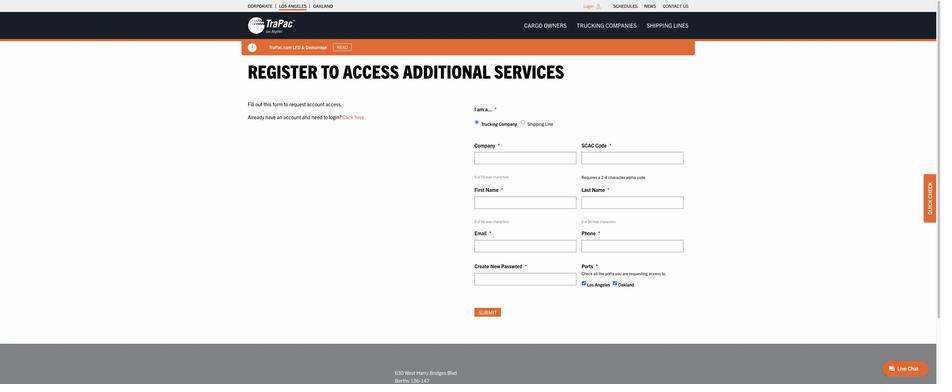 Task type: vqa. For each thing, say whether or not it's contained in the screenshot.
the Light corresponding to BLOCK 07
no



Task type: locate. For each thing, give the bounding box(es) containing it.
* right phone
[[598, 230, 600, 237]]

lfd
[[293, 44, 301, 50]]

max up phone *
[[593, 219, 599, 224]]

banner
[[0, 12, 941, 55]]

Los Angeles checkbox
[[582, 282, 586, 286]]

account up need
[[307, 101, 325, 107]]

trapac.com
[[269, 44, 292, 50]]

click here. link
[[343, 114, 366, 120]]

630
[[395, 370, 404, 376]]

west
[[405, 370, 415, 376]]

menu bar containing schedules
[[610, 2, 692, 10]]

los angeles link
[[279, 2, 307, 10]]

oakland right los angeles link
[[313, 3, 333, 9]]

1 horizontal spatial los
[[587, 282, 594, 288]]

0 up phone
[[581, 219, 583, 224]]

to right form
[[284, 101, 288, 107]]

los
[[279, 3, 287, 9], [587, 282, 594, 288]]

shipping right shipping line option
[[527, 121, 544, 127]]

light image
[[596, 4, 601, 9]]

none password field inside register to access additional services main content
[[474, 273, 576, 285]]

shipping for shipping line
[[527, 121, 544, 127]]

to down read link
[[321, 60, 339, 82]]

trucking companies
[[577, 22, 637, 29]]

0 horizontal spatial los angeles
[[279, 3, 307, 9]]

oakland right the oakland option
[[618, 282, 634, 288]]

trucking inside trucking companies link
[[577, 22, 604, 29]]

and
[[302, 114, 310, 120]]

shipping
[[647, 22, 672, 29], [527, 121, 544, 127]]

2-
[[601, 175, 605, 180]]

phone *
[[581, 230, 600, 237]]

oakland
[[313, 3, 333, 9], [618, 282, 634, 288]]

0 vertical spatial los
[[279, 3, 287, 9]]

check down ports
[[581, 271, 593, 276]]

136-
[[411, 378, 421, 384]]

0 vertical spatial angeles
[[288, 3, 307, 9]]

* down "requires a 2-4 character alpha code"
[[607, 187, 610, 193]]

login
[[583, 3, 594, 9]]

max for last
[[593, 219, 599, 224]]

1 vertical spatial check
[[581, 271, 593, 276]]

max up first name *
[[486, 175, 492, 179]]

footer
[[0, 344, 936, 384]]

access
[[343, 60, 399, 82]]

1 vertical spatial trucking
[[481, 121, 498, 127]]

quick check
[[927, 182, 933, 215]]

1 horizontal spatial company
[[499, 121, 517, 127]]

characters
[[493, 175, 509, 179], [493, 219, 509, 224], [600, 219, 616, 224]]

1 horizontal spatial trucking
[[577, 22, 604, 29]]

account
[[307, 101, 325, 107], [283, 114, 301, 120]]

account right 'an'
[[283, 114, 301, 120]]

0 horizontal spatial name
[[486, 187, 499, 193]]

trapac.com lfd & demurrage
[[269, 44, 327, 50]]

1 horizontal spatial shipping
[[647, 22, 672, 29]]

trucking inside register to access additional services main content
[[481, 121, 498, 127]]

angeles down the in the bottom of the page
[[595, 282, 610, 288]]

* right the a... on the top
[[494, 106, 497, 112]]

los right los angeles checkbox
[[587, 282, 594, 288]]

0 up email
[[474, 219, 476, 224]]

None text field
[[474, 152, 576, 164], [581, 152, 683, 164], [474, 197, 576, 209], [581, 197, 683, 209], [474, 240, 576, 252], [581, 240, 683, 252], [474, 152, 576, 164], [581, 152, 683, 164], [474, 197, 576, 209], [581, 197, 683, 209], [474, 240, 576, 252], [581, 240, 683, 252]]

bridges
[[430, 370, 446, 376]]

corporate link
[[248, 2, 272, 10]]

0 vertical spatial shipping
[[647, 22, 672, 29]]

50 up phone *
[[588, 219, 592, 224]]

banner containing cargo owners
[[0, 12, 941, 55]]

1 vertical spatial company
[[474, 142, 495, 149]]

to right need
[[324, 114, 328, 120]]

0 vertical spatial trucking
[[577, 22, 604, 29]]

menu bar
[[610, 2, 692, 10], [519, 19, 694, 32]]

0 up first in the right of the page
[[474, 175, 476, 179]]

lines
[[673, 22, 689, 29]]

0 vertical spatial oakland
[[313, 3, 333, 9]]

this
[[264, 101, 271, 107]]

oakland inside register to access additional services main content
[[618, 282, 634, 288]]

50 for company
[[481, 175, 485, 179]]

company down trucking company radio on the top
[[474, 142, 495, 149]]

max
[[486, 175, 492, 179], [486, 219, 492, 224], [593, 219, 599, 224]]

0 of 50 max characters for company
[[474, 175, 509, 179]]

Oakland checkbox
[[613, 282, 617, 286]]

cargo
[[524, 22, 542, 29]]

0 vertical spatial menu bar
[[610, 2, 692, 10]]

1 vertical spatial los
[[587, 282, 594, 288]]

name right last
[[592, 187, 605, 193]]

shipping down news link
[[647, 22, 672, 29]]

None password field
[[474, 273, 576, 285]]

company left shipping line option
[[499, 121, 517, 127]]

0 of 50 max characters for first name
[[474, 219, 509, 224]]

0 for first name
[[474, 219, 476, 224]]

* down trucking company
[[498, 142, 500, 149]]

1 horizontal spatial name
[[592, 187, 605, 193]]

of up email
[[477, 219, 480, 224]]

here.
[[354, 114, 366, 120]]

access.
[[326, 101, 342, 107]]

angeles
[[288, 3, 307, 9], [595, 282, 610, 288]]

1 vertical spatial oakland
[[618, 282, 634, 288]]

trucking for trucking companies
[[577, 22, 604, 29]]

0 for company
[[474, 175, 476, 179]]

0 horizontal spatial trucking
[[481, 121, 498, 127]]

trucking down login
[[577, 22, 604, 29]]

los angeles image
[[248, 17, 295, 34]]

to
[[321, 60, 339, 82], [284, 101, 288, 107], [324, 114, 328, 120]]

shipping for shipping lines
[[647, 22, 672, 29]]

characters for last name *
[[600, 219, 616, 224]]

0 vertical spatial check
[[927, 182, 933, 199]]

scac
[[581, 142, 594, 149]]

read
[[337, 44, 348, 50]]

50 up first in the right of the page
[[481, 175, 485, 179]]

* up 'all'
[[596, 263, 598, 269]]

los up 'los angeles' image
[[279, 3, 287, 9]]

* right password
[[525, 263, 527, 269]]

50 up email *
[[481, 219, 485, 224]]

menu bar containing cargo owners
[[519, 19, 694, 32]]

None submit
[[474, 308, 501, 317]]

0 of 50 max characters up first name *
[[474, 175, 509, 179]]

name right first in the right of the page
[[486, 187, 499, 193]]

quick
[[927, 200, 933, 215]]

los angeles up 'los angeles' image
[[279, 3, 307, 9]]

access
[[649, 271, 661, 276]]

check
[[927, 182, 933, 199], [581, 271, 593, 276]]

of up first in the right of the page
[[477, 175, 480, 179]]

scac code *
[[581, 142, 611, 149]]

1 vertical spatial shipping
[[527, 121, 544, 127]]

of up phone
[[584, 219, 587, 224]]

shipping lines
[[647, 22, 689, 29]]

name
[[486, 187, 499, 193], [592, 187, 605, 193]]

i
[[474, 106, 476, 112]]

0 horizontal spatial los
[[279, 3, 287, 9]]

1 vertical spatial menu bar
[[519, 19, 694, 32]]

none submit inside register to access additional services main content
[[474, 308, 501, 317]]

menu bar inside banner
[[519, 19, 694, 32]]

login?
[[329, 114, 341, 120]]

los angeles
[[279, 3, 307, 9], [587, 282, 610, 288]]

shipping inside register to access additional services main content
[[527, 121, 544, 127]]

max up email *
[[486, 219, 492, 224]]

0 of 50 max characters up phone *
[[581, 219, 616, 224]]

news link
[[644, 2, 656, 10]]

trucking right trucking company radio on the top
[[481, 121, 498, 127]]

trucking for trucking company
[[481, 121, 498, 127]]

solid image
[[248, 43, 257, 52]]

shipping inside menu bar
[[647, 22, 672, 29]]

0 horizontal spatial oakland
[[313, 3, 333, 9]]

a...
[[485, 106, 492, 112]]

2 name from the left
[[592, 187, 605, 193]]

los angeles down the in the bottom of the page
[[587, 282, 610, 288]]

all
[[594, 271, 598, 276]]

a
[[598, 175, 600, 180]]

1 horizontal spatial oakland
[[618, 282, 634, 288]]

0 horizontal spatial check
[[581, 271, 593, 276]]

company
[[499, 121, 517, 127], [474, 142, 495, 149]]

0 horizontal spatial shipping
[[527, 121, 544, 127]]

check up quick
[[927, 182, 933, 199]]

1 horizontal spatial los angeles
[[587, 282, 610, 288]]

angeles left oakland link
[[288, 3, 307, 9]]

0 of 50 max characters up email *
[[474, 219, 509, 224]]

trucking
[[577, 22, 604, 29], [481, 121, 498, 127]]

1 vertical spatial angeles
[[595, 282, 610, 288]]

demurrage
[[306, 44, 327, 50]]

1 name from the left
[[486, 187, 499, 193]]

register
[[248, 60, 317, 82]]

email
[[474, 230, 487, 237]]

1 horizontal spatial angeles
[[595, 282, 610, 288]]

1 horizontal spatial account
[[307, 101, 325, 107]]

1 horizontal spatial check
[[927, 182, 933, 199]]

0 horizontal spatial account
[[283, 114, 301, 120]]

1 vertical spatial los angeles
[[587, 282, 610, 288]]

max for company
[[486, 175, 492, 179]]

0
[[474, 175, 476, 179], [474, 219, 476, 224], [581, 219, 583, 224]]

50
[[481, 175, 485, 179], [481, 219, 485, 224], [588, 219, 592, 224]]



Task type: describe. For each thing, give the bounding box(es) containing it.
los angeles inside register to access additional services main content
[[587, 282, 610, 288]]

* right code
[[609, 142, 611, 149]]

companies
[[606, 22, 637, 29]]

name for first name
[[486, 187, 499, 193]]

am
[[477, 106, 484, 112]]

additional
[[403, 60, 490, 82]]

contact us
[[663, 3, 689, 9]]

0 vertical spatial company
[[499, 121, 517, 127]]

* inside the ports * check all the ports you are requesting access to.
[[596, 263, 598, 269]]

requires
[[581, 175, 597, 180]]

harry
[[416, 370, 428, 376]]

an
[[277, 114, 282, 120]]

4
[[605, 175, 607, 180]]

need
[[312, 114, 322, 120]]

already have an account and need to login? click here.
[[248, 114, 366, 120]]

footer containing 630 west harry bridges blvd
[[0, 344, 936, 384]]

out
[[255, 101, 262, 107]]

ports
[[605, 271, 614, 276]]

2 vertical spatial to
[[324, 114, 328, 120]]

phone
[[581, 230, 596, 237]]

character
[[608, 175, 625, 180]]

trucking companies link
[[572, 19, 642, 32]]

fill out this form to request account access.
[[248, 101, 342, 107]]

new
[[490, 263, 500, 269]]

* right email
[[489, 230, 491, 237]]

ports * check all the ports you are requesting access to.
[[581, 263, 666, 276]]

to.
[[662, 271, 666, 276]]

us
[[683, 3, 689, 9]]

contact us link
[[663, 2, 689, 10]]

the
[[599, 271, 604, 276]]

have
[[265, 114, 276, 120]]

1 vertical spatial to
[[284, 101, 288, 107]]

first name *
[[474, 187, 503, 193]]

line
[[545, 121, 553, 127]]

50 for last
[[588, 219, 592, 224]]

register to access additional services main content
[[241, 60, 695, 325]]

0 horizontal spatial company
[[474, 142, 495, 149]]

quick check link
[[924, 174, 936, 223]]

0 vertical spatial to
[[321, 60, 339, 82]]

password
[[501, 263, 522, 269]]

request
[[289, 101, 306, 107]]

Trucking Company radio
[[475, 120, 479, 124]]

first
[[474, 187, 484, 193]]

los inside register to access additional services main content
[[587, 282, 594, 288]]

email *
[[474, 230, 491, 237]]

angeles inside register to access additional services main content
[[595, 282, 610, 288]]

code
[[637, 175, 645, 180]]

ports
[[581, 263, 593, 269]]

are
[[622, 271, 628, 276]]

trucking company
[[481, 121, 517, 127]]

company *
[[474, 142, 500, 149]]

of for company
[[477, 175, 480, 179]]

50 for first
[[481, 219, 485, 224]]

of for first
[[477, 219, 480, 224]]

fill
[[248, 101, 254, 107]]

services
[[494, 60, 564, 82]]

register to access additional services
[[248, 60, 564, 82]]

i am a... *
[[474, 106, 497, 112]]

already
[[248, 114, 264, 120]]

1 vertical spatial account
[[283, 114, 301, 120]]

147
[[421, 378, 430, 384]]

read link
[[333, 43, 352, 51]]

0 vertical spatial los angeles
[[279, 3, 307, 9]]

blvd
[[447, 370, 457, 376]]

contact
[[663, 3, 682, 9]]

shipping lines link
[[642, 19, 694, 32]]

berths
[[395, 378, 409, 384]]

corporate
[[248, 3, 272, 9]]

you
[[615, 271, 622, 276]]

cargo owners
[[524, 22, 567, 29]]

requires a 2-4 character alpha code
[[581, 175, 645, 180]]

click
[[343, 114, 353, 120]]

form
[[273, 101, 283, 107]]

login link
[[583, 3, 594, 9]]

last name *
[[581, 187, 610, 193]]

shipping line
[[527, 121, 553, 127]]

check inside the ports * check all the ports you are requesting access to.
[[581, 271, 593, 276]]

0 of 50 max characters for last name
[[581, 219, 616, 224]]

owners
[[544, 22, 567, 29]]

0 horizontal spatial angeles
[[288, 3, 307, 9]]

of for last
[[584, 219, 587, 224]]

oakland link
[[313, 2, 333, 10]]

0 for last name
[[581, 219, 583, 224]]

news
[[644, 3, 656, 9]]

code
[[595, 142, 607, 149]]

create new password *
[[474, 263, 527, 269]]

check inside quick check link
[[927, 182, 933, 199]]

schedules link
[[613, 2, 638, 10]]

Shipping Line radio
[[521, 120, 525, 124]]

characters for first name *
[[493, 219, 509, 224]]

* right first in the right of the page
[[501, 187, 503, 193]]

630 west harry bridges blvd berths 136-147
[[395, 370, 457, 384]]

characters for company *
[[493, 175, 509, 179]]

&
[[302, 44, 305, 50]]

schedules
[[613, 3, 638, 9]]

create
[[474, 263, 489, 269]]

last
[[581, 187, 591, 193]]

max for first
[[486, 219, 492, 224]]

0 vertical spatial account
[[307, 101, 325, 107]]

alpha
[[626, 175, 636, 180]]

cargo owners link
[[519, 19, 572, 32]]

requesting
[[629, 271, 648, 276]]

name for last name
[[592, 187, 605, 193]]



